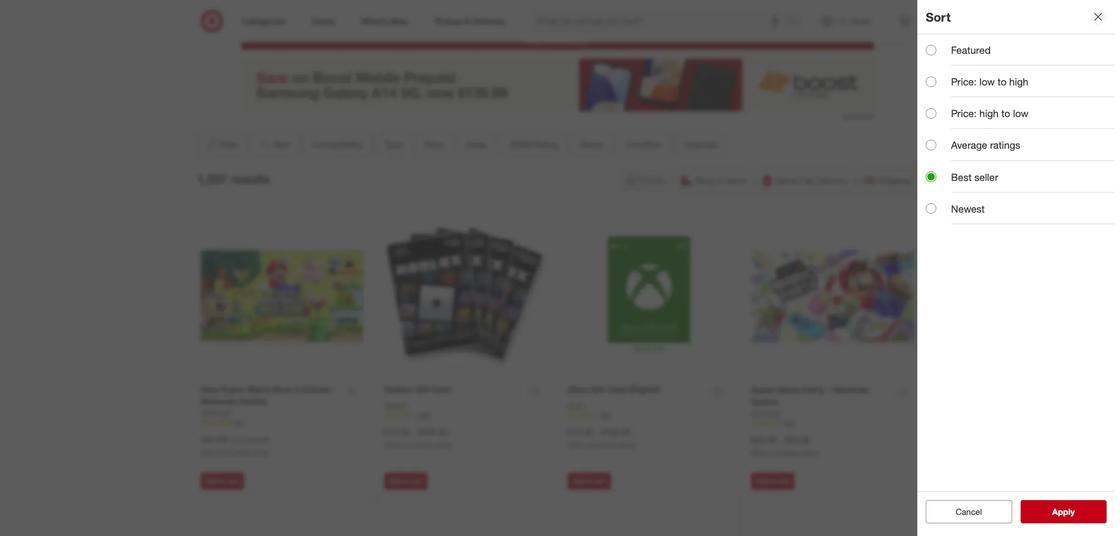 Task type: vqa. For each thing, say whether or not it's contained in the screenshot.
code to the bottom
no



Task type: locate. For each thing, give the bounding box(es) containing it.
when inside "$10.00 - $200.00 when purchased online"
[[385, 441, 401, 449]]

purchased inside $49.99 msrp $59.99 when purchased online
[[219, 448, 249, 456]]

add to cart button
[[201, 473, 244, 490], [385, 473, 428, 490], [568, 473, 612, 490], [752, 473, 795, 490]]

cart down $49.99 msrp $59.99 when purchased online
[[227, 477, 240, 485]]

xbox gift card (digital) image
[[568, 215, 731, 377], [568, 215, 731, 377]]

0 horizontal spatial $49.99
[[201, 434, 226, 445]]

0 horizontal spatial switch
[[240, 396, 267, 407]]

online inside $49.99 - $59.99 when purchased online
[[802, 449, 819, 457]]

- for roblox gift card
[[412, 427, 416, 437]]

1 horizontal spatial featured
[[952, 44, 992, 56]]

2 cart from the left
[[411, 477, 423, 485]]

xbox up xbox link
[[568, 384, 589, 395]]

when for xbox gift card (digital)
[[568, 441, 585, 449]]

$49.99 inside $49.99 msrp $59.99 when purchased online
[[201, 434, 226, 445]]

$49.99 msrp $59.99 when purchased online
[[201, 434, 269, 456]]

switch up the 549
[[240, 396, 267, 407]]

online
[[435, 441, 452, 449], [618, 441, 635, 449], [251, 448, 268, 456], [802, 449, 819, 457]]

nintendo link down new
[[201, 408, 231, 418]]

nintendo inside new super mario bros u deluxe - nintendo switch
[[201, 396, 237, 407]]

1 vertical spatial high
[[980, 107, 999, 119]]

purchased for super
[[770, 449, 800, 457]]

super mario party - nintendo switch link
[[752, 384, 890, 408]]

add to cart down $49.99 msrp $59.99 when purchased online
[[206, 477, 240, 485]]

super left party
[[752, 385, 776, 395]]

to down $49.99 msrp $59.99 when purchased online
[[220, 477, 226, 485]]

when inside $49.99 - $59.99 when purchased online
[[752, 449, 768, 457]]

add to cart for super mario party - nintendo switch
[[757, 477, 791, 485]]

cart
[[227, 477, 240, 485], [411, 477, 423, 485], [595, 477, 607, 485], [778, 477, 791, 485]]

- inside new super mario bros u deluxe - nintendo switch
[[333, 384, 336, 395]]

add down "$10.00 - $200.00 when purchased online"
[[389, 477, 401, 485]]

0 vertical spatial featured
[[952, 44, 992, 56]]

super right new
[[221, 384, 245, 395]]

sort
[[926, 9, 951, 24], [274, 139, 290, 150]]

filter
[[220, 139, 238, 150]]

nintendo inside the super mario party - nintendo switch
[[833, 385, 870, 395]]

delivery
[[818, 175, 848, 186]]

online inside "$10.00 - $200.00 when purchased online"
[[435, 441, 452, 449]]

when inside $15.00 - $100.00 when purchased online
[[568, 441, 585, 449]]

add to cart down $49.99 - $59.99 when purchased online
[[757, 477, 791, 485]]

xbox gift card (digital)
[[568, 384, 660, 395]]

1 xbox from the top
[[568, 384, 589, 395]]

4 cart from the left
[[778, 477, 791, 485]]

1 vertical spatial roblox
[[385, 401, 408, 410]]

to down "$10.00 - $200.00 when purchased online"
[[403, 477, 409, 485]]

online down $100.00
[[618, 441, 635, 449]]

featured up the price: low to high
[[952, 44, 992, 56]]

new
[[201, 384, 219, 395]]

card left (digital)
[[608, 384, 627, 395]]

$59.99 right msrp
[[247, 435, 269, 444]]

add down $15.00 - $100.00 when purchased online
[[573, 477, 585, 485]]

1 gift from the left
[[415, 384, 429, 395]]

nintendo link
[[201, 408, 231, 418], [752, 408, 782, 419]]

store
[[727, 175, 746, 186]]

low up ratings
[[1014, 107, 1029, 119]]

price
[[425, 139, 444, 150]]

1 vertical spatial price:
[[952, 107, 977, 119]]

$59.99 down 304
[[785, 435, 810, 445]]

same day delivery button
[[757, 169, 855, 192]]

2 xbox from the top
[[568, 401, 585, 410]]

condition
[[626, 139, 662, 150]]

add to cart button for super mario party - nintendo switch
[[752, 473, 795, 490]]

purchased inside "$10.00 - $200.00 when purchased online"
[[403, 441, 433, 449]]

cart down $49.99 - $59.99 when purchased online
[[778, 477, 791, 485]]

high up price: high to low
[[1010, 76, 1029, 88]]

add for roblox gift card
[[389, 477, 401, 485]]

1 horizontal spatial sort
[[926, 9, 951, 24]]

sort dialog
[[918, 0, 1116, 536]]

newest
[[952, 202, 986, 215]]

gift up 1387
[[415, 384, 429, 395]]

price: for price: high to low
[[952, 107, 977, 119]]

- for xbox gift card (digital)
[[596, 427, 599, 437]]

4 add to cart from the left
[[757, 477, 791, 485]]

apply button
[[1021, 500, 1107, 523]]

purchased down $100.00
[[586, 441, 617, 449]]

None radio
[[926, 45, 937, 55], [926, 76, 937, 87], [926, 108, 937, 119], [926, 172, 937, 182], [926, 203, 937, 214], [926, 45, 937, 55], [926, 76, 937, 87], [926, 108, 937, 119], [926, 172, 937, 182], [926, 203, 937, 214]]

$10.00 - $200.00 when purchased online
[[385, 427, 452, 449]]

0 vertical spatial sort
[[926, 9, 951, 24]]

$10.00
[[385, 427, 410, 437]]

featured up the shop
[[685, 139, 718, 150]]

esrb rating button
[[500, 133, 567, 156]]

0 horizontal spatial super
[[221, 384, 245, 395]]

purchased for xbox
[[586, 441, 617, 449]]

deluxe
[[303, 384, 330, 395]]

new super mario bros u deluxe - nintendo switch link
[[201, 384, 339, 408]]

online for xbox
[[618, 441, 635, 449]]

2 card from the left
[[608, 384, 627, 395]]

when inside $49.99 msrp $59.99 when purchased online
[[201, 448, 217, 456]]

switch up $49.99 - $59.99 when purchased online
[[752, 397, 779, 407]]

add to cart down $15.00 - $100.00 when purchased online
[[573, 477, 607, 485]]

card
[[432, 384, 451, 395], [608, 384, 627, 395]]

when
[[385, 441, 401, 449], [568, 441, 585, 449], [201, 448, 217, 456], [752, 449, 768, 457]]

None radio
[[926, 140, 937, 150]]

day
[[801, 175, 815, 186]]

(digital)
[[630, 384, 660, 395]]

add down $49.99 msrp $59.99 when purchased online
[[206, 477, 218, 485]]

3 add from the left
[[573, 477, 585, 485]]

2 add to cart from the left
[[389, 477, 423, 485]]

to for new super mario bros u deluxe - nintendo switch
[[220, 477, 226, 485]]

purchased down 304
[[770, 449, 800, 457]]

high
[[1010, 76, 1029, 88], [980, 107, 999, 119]]

xbox for xbox
[[568, 401, 585, 410]]

1 roblox from the top
[[385, 384, 413, 395]]

high down the price: low to high
[[980, 107, 999, 119]]

downloads
[[498, 4, 559, 19]]

party
[[804, 385, 825, 395]]

add to cart button down $49.99 msrp $59.99 when purchased online
[[201, 473, 244, 490]]

online down the 549 link
[[251, 448, 268, 456]]

to for xbox gift card (digital)
[[587, 477, 593, 485]]

nintendo link up $49.99 - $59.99 when purchased online
[[752, 408, 782, 419]]

1 horizontal spatial card
[[608, 384, 627, 395]]

super inside the super mario party - nintendo switch
[[752, 385, 776, 395]]

xbox link
[[568, 400, 585, 411]]

$59.99 for msrp
[[247, 435, 269, 444]]

price: up price: high to low
[[952, 76, 977, 88]]

1387 link
[[385, 411, 547, 420]]

- for super mario party - nintendo switch
[[779, 435, 783, 445]]

1 add from the left
[[206, 477, 218, 485]]

0 vertical spatial price:
[[952, 76, 977, 88]]

purchased inside $49.99 - $59.99 when purchased online
[[770, 449, 800, 457]]

0 vertical spatial roblox
[[385, 384, 413, 395]]

0 horizontal spatial low
[[980, 76, 996, 88]]

super
[[221, 384, 245, 395], [752, 385, 776, 395]]

online down 304 link in the right of the page
[[802, 449, 819, 457]]

when for roblox gift card
[[385, 441, 401, 449]]

1 vertical spatial featured
[[685, 139, 718, 150]]

add to cart button for xbox gift card (digital)
[[568, 473, 612, 490]]

add to cart button down $15.00 - $100.00 when purchased online
[[568, 473, 612, 490]]

on
[[444, 4, 458, 19]]

in
[[718, 175, 724, 186]]

0 horizontal spatial $59.99
[[247, 435, 269, 444]]

2 price: from the top
[[952, 107, 977, 119]]

seller
[[975, 171, 999, 183]]

1 horizontal spatial low
[[1014, 107, 1029, 119]]

same day delivery
[[776, 175, 848, 186]]

card for xbox
[[608, 384, 627, 395]]

3 add to cart from the left
[[573, 477, 607, 485]]

online inside $15.00 - $100.00 when purchased online
[[618, 441, 635, 449]]

roblox link
[[385, 400, 408, 411]]

shop in store button
[[676, 169, 753, 192]]

add to cart down "$10.00 - $200.00 when purchased online"
[[389, 477, 423, 485]]

cart for roblox gift card
[[411, 477, 423, 485]]

1 horizontal spatial nintendo link
[[752, 408, 782, 419]]

-
[[333, 384, 336, 395], [828, 385, 831, 395], [412, 427, 416, 437], [596, 427, 599, 437], [779, 435, 783, 445]]

1,557 results
[[197, 172, 270, 187]]

xbox up $15.00
[[568, 401, 585, 410]]

$49.99
[[201, 434, 226, 445], [752, 435, 777, 445]]

1 card from the left
[[432, 384, 451, 395]]

3 add to cart button from the left
[[568, 473, 612, 490]]

0 horizontal spatial featured
[[685, 139, 718, 150]]

1 vertical spatial sort
[[274, 139, 290, 150]]

featured inside sort dialog
[[952, 44, 992, 56]]

0 horizontal spatial sort
[[274, 139, 290, 150]]

to up ratings
[[1002, 107, 1011, 119]]

$49.99 for -
[[752, 435, 777, 445]]

3 cart from the left
[[595, 477, 607, 485]]

roblox for roblox gift card
[[385, 384, 413, 395]]

- inside $15.00 - $100.00 when purchased online
[[596, 427, 599, 437]]

$59.99 for -
[[785, 435, 810, 445]]

add to cart button down $49.99 - $59.99 when purchased online
[[752, 473, 795, 490]]

roblox gift card
[[385, 384, 451, 395]]

deals
[[466, 139, 487, 150]]

1 horizontal spatial switch
[[752, 397, 779, 407]]

2 roblox from the top
[[385, 401, 408, 410]]

$59.99 inside $49.99 - $59.99 when purchased online
[[785, 435, 810, 445]]

mario left party
[[778, 385, 801, 395]]

cart down $15.00 - $100.00 when purchased online
[[595, 477, 607, 485]]

to
[[998, 76, 1007, 88], [1002, 107, 1011, 119], [220, 477, 226, 485], [403, 477, 409, 485], [587, 477, 593, 485], [770, 477, 776, 485]]

roblox up roblox link
[[385, 384, 413, 395]]

roblox up $10.00
[[385, 401, 408, 410]]

price: up the average
[[952, 107, 977, 119]]

4 add from the left
[[757, 477, 769, 485]]

2 gift from the left
[[591, 384, 605, 395]]

xbox
[[568, 384, 589, 395], [568, 401, 585, 410]]

price:
[[952, 76, 977, 88], [952, 107, 977, 119]]

0 horizontal spatial gift
[[415, 384, 429, 395]]

purchased
[[403, 441, 433, 449], [586, 441, 617, 449], [219, 448, 249, 456], [770, 449, 800, 457]]

featured inside button
[[685, 139, 718, 150]]

1 add to cart from the left
[[206, 477, 240, 485]]

1 horizontal spatial high
[[1010, 76, 1029, 88]]

- inside $49.99 - $59.99 when purchased online
[[779, 435, 783, 445]]

1 horizontal spatial gift
[[591, 384, 605, 395]]

purchased down $200.00
[[403, 441, 433, 449]]

roblox inside 'roblox gift card' link
[[385, 384, 413, 395]]

1 horizontal spatial $49.99
[[752, 435, 777, 445]]

0 vertical spatial high
[[1010, 76, 1029, 88]]

0 horizontal spatial card
[[432, 384, 451, 395]]

nintendo
[[833, 385, 870, 395], [201, 396, 237, 407], [201, 408, 231, 417], [752, 409, 782, 418]]

more
[[561, 29, 590, 44]]

new super mario bros u deluxe - nintendo switch image
[[201, 215, 364, 377], [201, 215, 364, 377]]

1 horizontal spatial super
[[752, 385, 776, 395]]

1 cart from the left
[[227, 477, 240, 485]]

$59.99
[[785, 435, 810, 445], [247, 435, 269, 444]]

sort button
[[250, 133, 299, 156]]

nintendo link for new super mario bros u deluxe - nintendo switch
[[201, 408, 231, 418]]

add down $49.99 - $59.99 when purchased online
[[757, 477, 769, 485]]

2 add to cart button from the left
[[385, 473, 428, 490]]

0 horizontal spatial high
[[980, 107, 999, 119]]

online down $200.00
[[435, 441, 452, 449]]

2 add from the left
[[389, 477, 401, 485]]

0 vertical spatial xbox
[[568, 384, 589, 395]]

u
[[294, 384, 300, 395]]

online for new
[[251, 448, 268, 456]]

1 vertical spatial xbox
[[568, 401, 585, 410]]

- inside the super mario party - nintendo switch
[[828, 385, 831, 395]]

switch
[[240, 396, 267, 407], [752, 397, 779, 407]]

0 horizontal spatial nintendo link
[[201, 408, 231, 418]]

1 add to cart button from the left
[[201, 473, 244, 490]]

0 horizontal spatial mario
[[247, 384, 271, 395]]

$59.99 inside $49.99 msrp $59.99 when purchased online
[[247, 435, 269, 444]]

0 vertical spatial low
[[980, 76, 996, 88]]

add to cart
[[206, 477, 240, 485], [389, 477, 423, 485], [573, 477, 607, 485], [757, 477, 791, 485]]

low up price: high to low
[[980, 76, 996, 88]]

online inside $49.99 msrp $59.99 when purchased online
[[251, 448, 268, 456]]

1 horizontal spatial mario
[[778, 385, 801, 395]]

1 price: from the top
[[952, 76, 977, 88]]

4 add to cart button from the left
[[752, 473, 795, 490]]

xbox gift card (digital) link
[[568, 384, 660, 396]]

cart down "$10.00 - $200.00 when purchased online"
[[411, 477, 423, 485]]

$15.00
[[568, 427, 594, 437]]

$49.99 inside $49.99 - $59.99 when purchased online
[[752, 435, 777, 445]]

- inside "$10.00 - $200.00 when purchased online"
[[412, 427, 416, 437]]

add
[[206, 477, 218, 485], [389, 477, 401, 485], [573, 477, 585, 485], [757, 477, 769, 485]]

add to cart button down "$10.00 - $200.00 when purchased online"
[[385, 473, 428, 490]]

card up 1387 link
[[432, 384, 451, 395]]

purchased down msrp
[[219, 448, 249, 456]]

304 link
[[752, 419, 915, 428]]

roblox
[[385, 384, 413, 395], [385, 401, 408, 410]]

shop
[[696, 175, 716, 186]]

cart for xbox gift card (digital)
[[595, 477, 607, 485]]

gift up 526
[[591, 384, 605, 395]]

mario left bros
[[247, 384, 271, 395]]

super mario party - nintendo switch image
[[752, 215, 915, 378], [752, 215, 915, 378]]

super mario party - nintendo switch
[[752, 385, 870, 407]]

1 horizontal spatial $59.99
[[785, 435, 810, 445]]

purchased inside $15.00 - $100.00 when purchased online
[[586, 441, 617, 449]]

to down $49.99 - $59.99 when purchased online
[[770, 477, 776, 485]]

to down $15.00 - $100.00 when purchased online
[[587, 477, 593, 485]]



Task type: describe. For each thing, give the bounding box(es) containing it.
add for super mario party - nintendo switch
[[757, 477, 769, 485]]

digital
[[462, 4, 495, 19]]

rating
[[534, 139, 558, 150]]

sort inside button
[[274, 139, 290, 150]]

cancel
[[956, 507, 983, 517]]

type button
[[376, 133, 411, 156]]

1,557
[[197, 172, 227, 187]]

pickup button
[[620, 169, 672, 192]]

average
[[952, 139, 988, 151]]

new super mario bros u deluxe - nintendo switch
[[201, 384, 336, 407]]

results
[[231, 172, 270, 187]]

target.com.
[[608, 4, 671, 19]]

add for xbox gift card (digital)
[[573, 477, 585, 485]]

best
[[952, 171, 972, 183]]

304
[[785, 419, 795, 427]]

average ratings
[[952, 139, 1021, 151]]

none radio inside sort dialog
[[926, 140, 937, 150]]

shop in store
[[696, 175, 746, 186]]

$49.99 for msrp
[[201, 434, 226, 445]]

to for roblox gift card
[[403, 477, 409, 485]]

bros
[[273, 384, 292, 395]]

online for roblox
[[435, 441, 452, 449]]

genre button
[[571, 133, 613, 156]]

What can we help you find? suggestions appear below search field
[[531, 9, 791, 33]]

sponsored
[[843, 112, 875, 120]]

purchased for new
[[219, 448, 249, 456]]

add to cart button for new super mario bros u deluxe - nintendo switch
[[201, 473, 244, 490]]

roblox for roblox
[[385, 401, 408, 410]]

apply
[[1053, 507, 1076, 517]]

price: for price: low to high
[[952, 76, 977, 88]]

1 vertical spatial low
[[1014, 107, 1029, 119]]

switch inside new super mario bros u deluxe - nintendo switch
[[240, 396, 267, 407]]

cart for new super mario bros u deluxe - nintendo switch
[[227, 477, 240, 485]]

shipping button
[[859, 169, 919, 192]]

549 link
[[201, 418, 364, 427]]

gift for xbox
[[591, 384, 605, 395]]

add to cart for new super mario bros u deluxe - nintendo switch
[[206, 477, 240, 485]]

learn more
[[526, 29, 590, 44]]

cart for super mario party - nintendo switch
[[778, 477, 791, 485]]

best seller
[[952, 171, 999, 183]]

$200.00
[[418, 427, 448, 437]]

$15.00 - $100.00 when purchased online
[[568, 427, 635, 449]]

esrb rating
[[509, 139, 558, 150]]

deals button
[[457, 133, 496, 156]]

switch inside the super mario party - nintendo switch
[[752, 397, 779, 407]]

price: high to low
[[952, 107, 1029, 119]]

condition button
[[617, 133, 671, 156]]

msrp
[[228, 435, 245, 444]]

search
[[783, 17, 808, 27]]

shipping
[[879, 175, 912, 186]]

526 link
[[568, 411, 731, 420]]

nintendo link for super mario party - nintendo switch
[[752, 408, 782, 419]]

when for super mario party - nintendo switch
[[752, 449, 768, 457]]

to for super mario party - nintendo switch
[[770, 477, 776, 485]]

compatibility
[[313, 139, 362, 150]]

roblox gift card image
[[385, 215, 547, 377]]

$49.99 - $59.99 when purchased online
[[752, 435, 819, 457]]

gift for roblox
[[415, 384, 429, 395]]

cancel button
[[926, 500, 1013, 523]]

esrb
[[509, 139, 532, 150]]

526
[[601, 411, 612, 419]]

add to cart button for roblox gift card
[[385, 473, 428, 490]]

through
[[562, 4, 605, 19]]

549
[[234, 419, 244, 427]]

1387
[[417, 411, 431, 419]]

pickup
[[639, 175, 665, 186]]

to up price: high to low
[[998, 76, 1007, 88]]

when for new super mario bros u deluxe - nintendo switch
[[201, 448, 217, 456]]

same
[[776, 175, 798, 186]]

roblox gift card link
[[385, 384, 451, 396]]

advertisement region
[[241, 58, 875, 111]]

add to cart for xbox gift card (digital)
[[573, 477, 607, 485]]

super inside new super mario bros u deluxe - nintendo switch
[[221, 384, 245, 395]]

mario inside new super mario bros u deluxe - nintendo switch
[[247, 384, 271, 395]]

featured button
[[676, 133, 727, 156]]

filter button
[[197, 133, 246, 156]]

$100.00
[[601, 427, 631, 437]]

price button
[[416, 133, 453, 156]]

xbox for xbox gift card (digital)
[[568, 384, 589, 395]]

on digital downloads through target.com.
[[444, 4, 671, 19]]

online for super
[[802, 449, 819, 457]]

price: low to high
[[952, 76, 1029, 88]]

add for new super mario bros u deluxe - nintendo switch
[[206, 477, 218, 485]]

learn
[[526, 29, 558, 44]]

sort inside dialog
[[926, 9, 951, 24]]

type
[[384, 139, 402, 150]]

add to cart for roblox gift card
[[389, 477, 423, 485]]

card for roblox
[[432, 384, 451, 395]]

mario inside the super mario party - nintendo switch
[[778, 385, 801, 395]]

genre
[[580, 139, 604, 150]]

compatibility button
[[304, 133, 371, 156]]

ratings
[[991, 139, 1021, 151]]

search button
[[783, 9, 808, 35]]

purchased for roblox
[[403, 441, 433, 449]]



